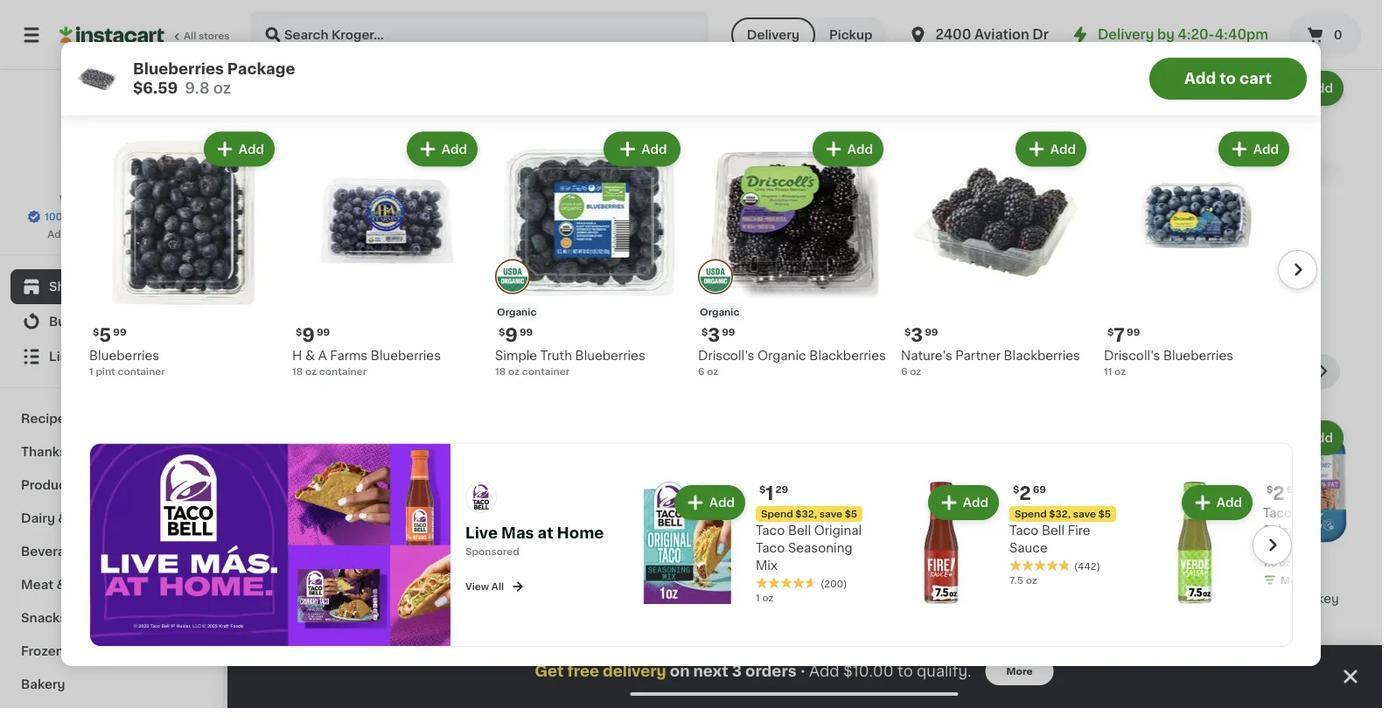 Task type: vqa. For each thing, say whether or not it's contained in the screenshot.


Task type: locate. For each thing, give the bounding box(es) containing it.
2 seedless from the left
[[1075, 243, 1132, 255]]

delivery left pickup
[[747, 29, 800, 41]]

1 horizontal spatial 4
[[733, 295, 740, 304]]

driscoll's
[[698, 349, 754, 362], [1104, 349, 1160, 362]]

0 horizontal spatial $ 6 59
[[423, 220, 457, 238]]

organic
[[262, 243, 311, 255], [497, 307, 537, 317], [700, 307, 740, 317], [758, 349, 806, 362]]

mas
[[501, 526, 534, 541]]

taco
[[1263, 507, 1292, 520], [756, 525, 785, 537], [1010, 525, 1039, 537], [756, 542, 785, 555]]

blackberries inside nature's partner  blackberries 6 oz
[[1004, 349, 1080, 362]]

to left cart
[[1220, 71, 1236, 86]]

all
[[184, 31, 196, 41], [492, 582, 504, 592]]

1 horizontal spatial all
[[492, 582, 504, 592]]

product group
[[733, 67, 876, 322], [1047, 67, 1190, 289], [1204, 67, 1347, 293], [89, 128, 278, 378], [292, 128, 481, 378], [495, 128, 684, 378], [698, 128, 887, 378], [901, 128, 1090, 378], [1104, 128, 1293, 378], [262, 417, 405, 660], [419, 417, 562, 660], [576, 417, 719, 660], [733, 417, 876, 676], [890, 417, 1033, 709], [1047, 417, 1190, 694], [1204, 417, 1347, 642]]

sponsored badge image left the •
[[733, 661, 786, 671]]

39
[[287, 570, 300, 580]]

many down navel orange at right top
[[1222, 277, 1249, 287]]

1 horizontal spatial to
[[898, 664, 913, 679]]

watermelon for red
[[1047, 260, 1122, 272]]

product group containing 6
[[1047, 67, 1190, 289]]

plus
[[106, 230, 127, 239]]

sellers
[[311, 363, 378, 381]]

$ 2 69 up taco bell fire sauce
[[1013, 484, 1046, 503]]

item badge image
[[495, 259, 530, 294], [698, 259, 733, 294]]

kroger inside kroger vegetable oil, pure 48 fl oz
[[262, 593, 304, 605]]

$ 9 99 for h
[[296, 326, 330, 345]]

item badge image left "$1.89"
[[495, 259, 530, 294]]

add button
[[1117, 73, 1185, 104], [1274, 73, 1342, 104], [205, 133, 273, 165], [408, 133, 476, 165], [609, 133, 679, 165], [814, 133, 882, 165], [1017, 133, 1085, 165], [1220, 133, 1288, 165], [333, 423, 400, 454], [490, 423, 557, 454], [647, 423, 714, 454], [804, 423, 871, 454], [960, 423, 1028, 454], [1117, 423, 1185, 454], [1274, 423, 1342, 454], [676, 487, 744, 519], [930, 487, 997, 519], [1183, 487, 1251, 519]]

add to cart
[[1185, 71, 1272, 86]]

item carousel region
[[262, 4, 1347, 340], [65, 121, 1317, 436], [262, 354, 1347, 709]]

apple
[[607, 243, 643, 255]]

1 $ 6 59 from the left
[[423, 220, 457, 238]]

original down $1.99 element
[[621, 593, 668, 605]]

2 spend $32, save $5 from the left
[[1015, 510, 1111, 519]]

watermelon inside red seedless watermelon 26 lb
[[1047, 260, 1122, 272]]

(5.97k)
[[955, 647, 990, 656]]

driscoll's for 7
[[1104, 349, 1160, 362]]

& inside 'h & a farms blueberries 18 oz container'
[[305, 349, 315, 362]]

container inside simple truth blueberries 18 oz container
[[522, 367, 570, 376]]

1 spend from the left
[[761, 510, 793, 519]]

free
[[567, 664, 599, 679]]

3 up driscoll's organic blackberries 6 oz
[[708, 326, 720, 345]]

99
[[757, 220, 771, 230], [923, 220, 937, 230], [1229, 220, 1242, 230], [113, 327, 126, 337], [317, 327, 330, 337], [520, 327, 533, 337], [722, 327, 735, 337], [925, 327, 938, 337], [1127, 327, 1140, 337], [757, 570, 771, 580], [915, 570, 928, 580], [1071, 570, 1084, 580]]

0 vertical spatial 9.8
[[185, 81, 210, 96]]

6 inside product group
[[1057, 220, 1070, 238]]

kroger inside the kroger original sour cream
[[576, 593, 618, 605]]

$ 6 59 up red
[[1051, 220, 1085, 238]]

4 for kroger
[[1214, 569, 1227, 588]]

2 horizontal spatial to
[[1220, 71, 1236, 86]]

4 inside $ 4 kroger ground turkey per lb
[[1214, 569, 1227, 588]]

shop
[[49, 281, 82, 293]]

many down toast
[[437, 645, 465, 654]]

1 vertical spatial to
[[129, 230, 140, 239]]

99 up simple
[[520, 327, 533, 337]]

1 horizontal spatial item badge image
[[698, 259, 733, 294]]

& for meat
[[56, 579, 67, 591]]

meat
[[21, 579, 53, 591]]

each (est.)
[[620, 218, 696, 232]]

1 $ 2 69 from the left
[[1013, 484, 1046, 503]]

1 vertical spatial 9.8
[[419, 260, 435, 269]]

2 horizontal spatial 0
[[1334, 29, 1343, 41]]

99 inside $ 5 99
[[113, 327, 126, 337]]

simple truth blueberries 18 oz container
[[495, 349, 645, 376]]

stock down orange
[[1263, 277, 1291, 287]]

0 horizontal spatial blackberries
[[810, 349, 886, 362]]

69 up taco bell fire sauce
[[1033, 485, 1046, 495]]

kroger for kroger
[[90, 174, 133, 186]]

& for h
[[305, 349, 315, 362]]

oz inside blueberries package $6.59 9.8 oz
[[213, 81, 231, 96]]

2 inside button
[[719, 31, 725, 41]]

0 vertical spatial each
[[620, 218, 655, 232]]

pom wonderful ready-to-eat pomegranate arils 4 oz container
[[733, 243, 846, 304]]

package inside the blueberries package 9.8 oz
[[493, 243, 545, 255]]

original inside taco bell original taco seasoning mix
[[814, 525, 862, 537]]

0 vertical spatial 7.5 oz
[[1263, 558, 1291, 568]]

1 horizontal spatial 18
[[495, 367, 506, 376]]

kroger for kroger original sour cream
[[576, 593, 618, 605]]

99 inside '$ 7 99'
[[1127, 327, 1140, 337]]

0 horizontal spatial delivery
[[747, 29, 800, 41]]

$5 up (442)
[[1098, 510, 1111, 519]]

2 horizontal spatial bell
[[1296, 507, 1318, 520]]

mix
[[756, 560, 778, 572]]

$ 2 69 up salsa
[[1267, 484, 1300, 503]]

flavored,
[[890, 628, 946, 640]]

package
[[227, 62, 295, 77], [493, 243, 545, 255]]

frozen link
[[10, 635, 213, 668]]

69 for spend
[[1033, 485, 1046, 495]]

spend up taco bell fire sauce
[[1015, 510, 1047, 519]]

$ inside the $ 2 49
[[423, 570, 429, 580]]

1 horizontal spatial 9.8
[[419, 260, 435, 269]]

save for 1
[[819, 510, 842, 519]]

2 $32, from the left
[[1049, 510, 1071, 519]]

many in stock down kroger vegetable oil, pure 48 fl oz
[[280, 645, 349, 654]]

organic inside driscoll's organic blackberries 6 oz
[[758, 349, 806, 362]]

watermelon down red
[[1047, 260, 1122, 272]]

1 horizontal spatial 1
[[756, 593, 760, 603]]

organic down pomegranate
[[758, 349, 806, 362]]

0 horizontal spatial 0
[[586, 220, 599, 238]]

view all (40+)
[[1145, 16, 1230, 28]]

bell for 2
[[1042, 525, 1065, 537]]

sponsored badge image down 14.5 oz
[[890, 695, 943, 705]]

2400 aviation dr
[[936, 28, 1049, 41]]

1 oz
[[756, 593, 774, 603]]

59 for blueberries
[[444, 220, 457, 230]]

0 horizontal spatial 7.5
[[1010, 576, 1024, 585]]

4 for 39
[[272, 569, 285, 588]]

driscoll's for 3
[[698, 349, 754, 362]]

container inside 'pom wonderful ready-to-eat pomegranate arils 4 oz container'
[[756, 295, 804, 304]]

1 vertical spatial 1
[[766, 484, 774, 503]]

2 inside organic lime 2 lb bag
[[262, 260, 269, 269]]

18 down simple
[[495, 367, 506, 376]]

2 horizontal spatial save
[[1073, 510, 1096, 519]]

stock down (5.97k)
[[949, 678, 977, 688]]

spend for 1
[[761, 510, 793, 519]]

7.5 oz up $ 4 kroger ground turkey per lb
[[1263, 558, 1291, 568]]

$ 3 99 for 2
[[737, 569, 771, 588]]

1 horizontal spatial save
[[819, 510, 842, 519]]

0 horizontal spatial view
[[59, 195, 83, 204]]

10 ct
[[1047, 661, 1071, 670]]

save up seasoning
[[819, 510, 842, 519]]

99 up navel orange at right top
[[1229, 220, 1242, 230]]

kroger inside kroger link
[[90, 174, 133, 186]]

add inside treatment tracker modal 'dialog'
[[809, 664, 840, 679]]

to-
[[779, 260, 797, 272]]

$ inside $ 2 99
[[1051, 570, 1057, 580]]

sponsored badge image down pomegranate
[[733, 308, 786, 318]]

bell left fire
[[1042, 525, 1065, 537]]

view for view all
[[465, 582, 489, 592]]

2 vertical spatial to
[[898, 664, 913, 679]]

7.5 up chips,
[[1010, 576, 1024, 585]]

5
[[99, 326, 111, 345]]

kroger down satisfaction on the left top of page
[[70, 230, 104, 239]]

1 driscoll's from the left
[[698, 349, 754, 362]]

product group containing 7
[[1104, 128, 1293, 378]]

kroger up per
[[1204, 593, 1245, 605]]

blackberries for nature's partner  blackberries
[[1004, 349, 1080, 362]]

delivery inside button
[[747, 29, 800, 41]]

$ 3 99
[[737, 220, 771, 238], [702, 326, 735, 345], [905, 326, 938, 345], [737, 569, 771, 588]]

7.5 oz for spend $32, save $5
[[1010, 576, 1037, 585]]

0 horizontal spatial 59
[[444, 220, 457, 230]]

many down 14.5 oz
[[908, 678, 936, 688]]

1 horizontal spatial 69
[[1287, 485, 1300, 495]]

sauce inside taco bell fire sauce
[[1010, 542, 1048, 555]]

& left candy at the left of the page
[[70, 612, 80, 625]]

0 horizontal spatial $32,
[[796, 510, 817, 519]]

1 for blueberries
[[89, 367, 93, 376]]

$32, for 1
[[796, 510, 817, 519]]

add inside button
[[1185, 71, 1216, 86]]

1 horizontal spatial package
[[493, 243, 545, 255]]

$ 6 59 inside product group
[[1051, 220, 1085, 238]]

$ 4 39
[[266, 569, 300, 588]]

each up apple in the top of the page
[[620, 218, 655, 232]]

9 for h
[[302, 326, 315, 345]]

blueberries inside simple truth blueberries 18 oz container
[[575, 349, 645, 362]]

9 up best sellers
[[302, 326, 315, 345]]

1 horizontal spatial 7.5
[[1263, 558, 1277, 568]]

red
[[1047, 243, 1072, 255]]

oz inside 'pom wonderful ready-to-eat pomegranate arils 4 oz container'
[[742, 295, 754, 304]]

1 vertical spatial sauce
[[1010, 542, 1048, 555]]

watermelon inside snowfox seedless watermelon
[[890, 260, 965, 272]]

0 vertical spatial 1
[[89, 367, 93, 376]]

1 vertical spatial each
[[644, 274, 668, 283]]

1 horizontal spatial $ 6 59
[[1051, 220, 1085, 238]]

1 horizontal spatial 0
[[1214, 220, 1227, 238]]

ct
[[1061, 661, 1071, 670]]

2 $ 9 99 from the left
[[499, 326, 533, 345]]

$ 7 99
[[1108, 326, 1140, 345]]

0 horizontal spatial 18
[[292, 367, 303, 376]]

2 59 from the left
[[1072, 220, 1085, 230]]

99 down fire
[[1071, 570, 1084, 580]]

original
[[814, 525, 862, 537], [621, 593, 668, 605], [789, 593, 837, 605]]

0 horizontal spatial 10
[[900, 220, 921, 238]]

1 horizontal spatial spend $32, save $5
[[1015, 510, 1111, 519]]

1 horizontal spatial $ 9 99
[[499, 326, 533, 345]]

1 horizontal spatial watermelon
[[1047, 260, 1122, 272]]

0 horizontal spatial 9.8
[[185, 81, 210, 96]]

package left gala
[[493, 243, 545, 255]]

& left eggs
[[58, 513, 68, 525]]

★★★★★
[[1263, 542, 1324, 554], [1263, 542, 1324, 554], [1010, 559, 1071, 572], [1010, 559, 1071, 572], [756, 577, 817, 589], [756, 577, 817, 589], [890, 644, 952, 657], [890, 644, 952, 657], [1047, 644, 1109, 657], [1047, 644, 1109, 657]]

2 9 from the left
[[505, 326, 518, 345]]

blackberries right partner
[[1004, 349, 1080, 362]]

kroger inside $ 4 kroger ground turkey per lb
[[1204, 593, 1245, 605]]

kroger inside kroger garlic texas toast 14 oz
[[419, 593, 461, 605]]

1 horizontal spatial driscoll's
[[1104, 349, 1160, 362]]

recipes
[[21, 413, 72, 425]]

stores
[[199, 31, 230, 41]]

verde
[[1322, 507, 1358, 520]]

driscoll's down pomegranate
[[698, 349, 754, 362]]

delivery left by
[[1098, 28, 1154, 41]]

bell
[[1296, 507, 1318, 520], [788, 525, 811, 537], [1042, 525, 1065, 537]]

view up by
[[1145, 16, 1176, 28]]

dairy & eggs
[[21, 513, 103, 525]]

$ 9 99
[[296, 326, 330, 345], [499, 326, 533, 345]]

view up 100%
[[59, 195, 83, 204]]

lb inside organic lime 2 lb bag
[[271, 260, 280, 269]]

10 up "snowfox"
[[900, 220, 921, 238]]

1 59 from the left
[[444, 220, 457, 230]]

spend down $ 1 29
[[761, 510, 793, 519]]

spend $32, save $5 for 1
[[761, 510, 857, 519]]

10
[[900, 220, 921, 238], [1047, 661, 1058, 670]]

pomegranate
[[733, 278, 816, 290]]

1 vertical spatial sponsored badge image
[[733, 661, 786, 671]]

seedless inside snowfox seedless watermelon
[[946, 243, 1003, 255]]

4 inside 'pom wonderful ready-to-eat pomegranate arils 4 oz container'
[[733, 295, 740, 304]]

99 up "snowfox"
[[923, 220, 937, 230]]

turkey
[[1298, 593, 1339, 605]]

0 horizontal spatial spend
[[761, 510, 793, 519]]

1 horizontal spatial spend
[[1015, 510, 1047, 519]]

by
[[1157, 28, 1175, 41]]

1 blackberries from the left
[[810, 349, 886, 362]]

1 watermelon from the left
[[890, 260, 965, 272]]

item badge image left ready-
[[698, 259, 733, 294]]

view all (40+) button
[[1138, 4, 1249, 39]]

2 item badge image from the left
[[698, 259, 733, 294]]

spend $32, save $5
[[761, 510, 857, 519], [1015, 510, 1111, 519]]

all up garlic
[[492, 582, 504, 592]]

seasoning
[[788, 542, 853, 555]]

original inside the kroger original sour cream
[[621, 593, 668, 605]]

3 right next
[[732, 664, 742, 679]]

1 $32, from the left
[[796, 510, 817, 519]]

0 horizontal spatial $ 9 99
[[296, 326, 330, 345]]

salsa
[[1263, 525, 1296, 537]]

view inside "popup button"
[[1145, 16, 1176, 28]]

1 vertical spatial 7.5
[[1010, 576, 1024, 585]]

oz inside simple truth blueberries 18 oz container
[[508, 367, 520, 376]]

2
[[719, 31, 725, 41], [262, 260, 269, 269], [1019, 484, 1031, 503], [1273, 484, 1285, 503], [429, 569, 441, 588], [1057, 569, 1069, 588]]

watermelon down "snowfox"
[[890, 260, 965, 272]]

99 for driscoll's organic blackberries
[[722, 327, 735, 337]]

1 vertical spatial package
[[493, 243, 545, 255]]

many inside product group
[[1222, 277, 1249, 287]]

kroger up cream
[[576, 593, 618, 605]]

1 inside blueberries 1 pint container
[[89, 367, 93, 376]]

nsored
[[485, 547, 519, 557]]

1 horizontal spatial bell
[[1042, 525, 1065, 537]]

kroger up view pricing policy link
[[90, 174, 133, 186]]

$32, up taco bell original taco seasoning mix
[[796, 510, 817, 519]]

99 for simple truth blueberries
[[520, 327, 533, 337]]

$ inside $ 0 87
[[580, 220, 586, 230]]

2 watermelon from the left
[[1047, 260, 1122, 272]]

99 for pom wonderful ready-to-eat pomegranate arils
[[757, 220, 771, 230]]

1 horizontal spatial $32,
[[1049, 510, 1071, 519]]

original for thomas' original english muffins
[[789, 593, 837, 605]]

0 horizontal spatial item badge image
[[495, 259, 530, 294]]

item carousel region containing best sellers
[[262, 354, 1347, 709]]

$ 3 99 for 6
[[737, 220, 771, 238]]

0 vertical spatial sponsored badge image
[[733, 308, 786, 318]]

2 69 from the left
[[1287, 485, 1300, 495]]

product group containing 5
[[89, 128, 278, 378]]

1 seedless from the left
[[946, 243, 1003, 255]]

0 horizontal spatial save
[[142, 230, 165, 239]]

59
[[444, 220, 457, 230], [1072, 220, 1085, 230]]

7.5 oz up chips,
[[1010, 576, 1037, 585]]

0 horizontal spatial seedless
[[946, 243, 1003, 255]]

None search field
[[250, 10, 708, 59]]

nacho
[[890, 610, 931, 622]]

package inside blueberries package $6.59 9.8 oz
[[227, 62, 295, 77]]

many down the ct
[[1065, 678, 1092, 688]]

nature's
[[901, 349, 952, 362]]

seedless right "snowfox"
[[946, 243, 1003, 255]]

$32, up fire
[[1049, 510, 1071, 519]]

1 9 from the left
[[302, 326, 315, 345]]

99 down pomegranate
[[722, 327, 735, 337]]

1 vertical spatial view
[[59, 195, 83, 204]]

thomas'
[[733, 593, 786, 605]]

2 spend from the left
[[1015, 510, 1047, 519]]

0 horizontal spatial $ 2 69
[[1013, 484, 1046, 503]]

oz inside driscoll's blueberries 11 oz
[[1115, 367, 1126, 376]]

99 right 7
[[1127, 327, 1140, 337]]

0 horizontal spatial 1
[[89, 367, 93, 376]]

1 horizontal spatial view
[[465, 582, 489, 592]]

taco inside taco bell fire sauce
[[1010, 525, 1039, 537]]

many in stock down the '0.46'
[[594, 291, 663, 301]]

oz inside kroger vegetable oil, pure 48 fl oz
[[287, 627, 299, 637]]

1 horizontal spatial 7.5 oz
[[1263, 558, 1291, 568]]

spend $32, save $5 for 2
[[1015, 510, 1111, 519]]

2 horizontal spatial 1
[[766, 484, 774, 503]]

item carousel region containing 5
[[65, 121, 1317, 436]]

vegetable
[[307, 593, 369, 605]]

bell up salsa
[[1296, 507, 1318, 520]]

0 horizontal spatial 9
[[302, 326, 315, 345]]

0 horizontal spatial bell
[[788, 525, 811, 537]]

4 down ready-
[[733, 295, 740, 304]]

bell inside taco bell original taco seasoning mix
[[788, 525, 811, 537]]

original inside thomas' original english muffins
[[789, 593, 837, 605]]

blackberries inside driscoll's organic blackberries 6 oz
[[810, 349, 886, 362]]

1 horizontal spatial seedless
[[1075, 243, 1132, 255]]

2 18 from the left
[[495, 367, 506, 376]]

oz inside 'h & a farms blueberries 18 oz container'
[[305, 367, 317, 376]]

0 horizontal spatial 7.5 oz
[[1010, 576, 1037, 585]]

$ 3 99 up thomas'
[[737, 569, 771, 588]]

2 $ 2 69 from the left
[[1267, 484, 1300, 503]]

& inside 'link'
[[70, 612, 80, 625]]

1 item badge image from the left
[[495, 259, 530, 294]]

taco bell fire sauce
[[1010, 525, 1091, 555]]

0 vertical spatial package
[[227, 62, 295, 77]]

produce
[[21, 479, 74, 492]]

(40+)
[[1196, 16, 1230, 28]]

eggs
[[71, 513, 103, 525]]

oz inside kroger garlic texas toast 14 oz
[[433, 627, 444, 637]]

3 up pom at right
[[743, 220, 755, 238]]

organic down ready-
[[700, 307, 740, 317]]

$ 5 99
[[93, 326, 126, 345]]

3
[[743, 220, 755, 238], [708, 326, 720, 345], [911, 326, 923, 345], [743, 569, 755, 588], [732, 664, 742, 679]]

0 vertical spatial all
[[184, 31, 196, 41]]

save up fire
[[1073, 510, 1096, 519]]

1 horizontal spatial 10
[[1047, 661, 1058, 670]]

&
[[305, 349, 315, 362], [58, 513, 68, 525], [56, 579, 67, 591], [70, 612, 80, 625]]

policy
[[123, 195, 153, 204]]

0 horizontal spatial 4
[[272, 569, 285, 588]]

1 $5 from the left
[[845, 510, 857, 519]]

$ 9 99 for simple
[[499, 326, 533, 345]]

0 vertical spatial view
[[1145, 16, 1176, 28]]

0 horizontal spatial 69
[[1033, 485, 1046, 495]]

$ 0 87
[[580, 220, 613, 238]]

view up garlic
[[465, 582, 489, 592]]

2 blackberries from the left
[[1004, 349, 1080, 362]]

2 horizontal spatial 4
[[1214, 569, 1227, 588]]

driscoll's inside driscoll's blueberries 11 oz
[[1104, 349, 1160, 362]]

2 horizontal spatial view
[[1145, 16, 1176, 28]]

2 $5 from the left
[[1098, 510, 1111, 519]]

1 $ 9 99 from the left
[[296, 326, 330, 345]]

1 18 from the left
[[292, 367, 303, 376]]

0 vertical spatial sauce
[[1299, 525, 1337, 537]]

0 horizontal spatial $5
[[845, 510, 857, 519]]

9 up simple
[[505, 326, 518, 345]]

1 horizontal spatial blackberries
[[1004, 349, 1080, 362]]

blackberries down arils
[[810, 349, 886, 362]]

many up orders
[[751, 645, 779, 654]]

& for dairy
[[58, 513, 68, 525]]

taco inside taco bell verde salsa sauce
[[1263, 507, 1292, 520]]

h & a farms blueberries 18 oz container
[[292, 349, 441, 376]]

all left stores in the left of the page
[[184, 31, 196, 41]]

1 horizontal spatial delivery
[[1098, 28, 1154, 41]]

organic up bag
[[262, 243, 311, 255]]

$5
[[845, 510, 857, 519], [1098, 510, 1111, 519]]

view all
[[465, 582, 504, 592]]

driscoll's inside driscoll's organic blackberries 6 oz
[[698, 349, 754, 362]]

to right plus
[[129, 230, 140, 239]]

1 69 from the left
[[1033, 485, 1046, 495]]

1 spend $32, save $5 from the left
[[761, 510, 857, 519]]

2 driscoll's from the left
[[1104, 349, 1160, 362]]

cheese
[[934, 610, 981, 622]]

$ 3 99 for 7
[[702, 326, 735, 345]]

oz
[[213, 81, 231, 96], [438, 260, 449, 269], [742, 295, 754, 304], [305, 367, 317, 376], [508, 367, 520, 376], [707, 367, 718, 376], [910, 367, 921, 376], [1115, 367, 1126, 376], [1280, 558, 1291, 568], [1026, 576, 1037, 585], [762, 593, 774, 603], [287, 627, 299, 637], [433, 627, 444, 637], [913, 661, 924, 670]]

kroger up toast
[[419, 593, 461, 605]]

2 $ 6 59 from the left
[[1051, 220, 1085, 238]]

0 horizontal spatial watermelon
[[890, 260, 965, 272]]

1 horizontal spatial 9
[[505, 326, 518, 345]]

7.5 for 2
[[1263, 558, 1277, 568]]

0 for $ 0 99
[[1214, 220, 1227, 238]]

0 vertical spatial 7.5
[[1263, 558, 1277, 568]]

item badge image for 3
[[698, 259, 733, 294]]

0 horizontal spatial driscoll's
[[698, 349, 754, 362]]

doritos
[[890, 593, 936, 605]]

spend $32, save $5 up taco bell original taco seasoning mix
[[761, 510, 857, 519]]

bell inside taco bell fire sauce
[[1042, 525, 1065, 537]]

59 up the blueberries package 9.8 oz
[[444, 220, 457, 230]]

package down fresh
[[227, 62, 295, 77]]

many in stock down kroger garlic texas toast 14 oz
[[437, 645, 506, 654]]

blueberries inside driscoll's blueberries 11 oz
[[1163, 349, 1234, 362]]

$ 2 69 for spend
[[1013, 484, 1046, 503]]

11
[[1104, 367, 1112, 376]]

all stores link
[[59, 10, 231, 59]]

0 vertical spatial 10
[[900, 220, 921, 238]]

1 vertical spatial 10
[[1047, 661, 1058, 670]]

it
[[77, 316, 85, 328]]

original for kroger original sour cream
[[621, 593, 668, 605]]

seedless inside red seedless watermelon 26 lb
[[1075, 243, 1132, 255]]

2 vertical spatial view
[[465, 582, 489, 592]]

1 horizontal spatial $5
[[1098, 510, 1111, 519]]

0 horizontal spatial sauce
[[1010, 542, 1048, 555]]

0 horizontal spatial all
[[184, 31, 196, 41]]

seedless right red
[[1075, 243, 1132, 255]]

driscoll's down '$ 7 99'
[[1104, 349, 1160, 362]]

1 vertical spatial 7.5 oz
[[1010, 576, 1037, 585]]

sponsored badge image for 2
[[733, 661, 786, 671]]

18 down h
[[292, 367, 303, 376]]

0 horizontal spatial package
[[227, 62, 295, 77]]

0 for $ 0 87
[[586, 220, 599, 238]]

4 up per
[[1214, 569, 1227, 588]]

nature's partner  blackberries 6 oz
[[901, 349, 1080, 376]]

1 horizontal spatial $ 2 69
[[1267, 484, 1300, 503]]

1 horizontal spatial 59
[[1072, 220, 1085, 230]]

$ 3 99 down pomegranate
[[702, 326, 735, 345]]

2 left bag
[[262, 260, 269, 269]]

1 horizontal spatial sauce
[[1299, 525, 1337, 537]]

organic inside organic lime 2 lb bag
[[262, 243, 311, 255]]

18
[[292, 367, 303, 376], [495, 367, 506, 376]]

99 inside $ 0 99
[[1229, 220, 1242, 230]]

doritos tortilla chips, nacho cheese flavored, party size
[[890, 593, 1022, 640]]

7.5 up $ 4 kroger ground turkey per lb
[[1263, 558, 1277, 568]]

$0.87 each (estimated) element
[[576, 217, 719, 240]]

next
[[693, 664, 729, 679]]

99 up 1 oz
[[757, 570, 771, 580]]

sponsored badge image
[[733, 308, 786, 318], [733, 661, 786, 671], [890, 695, 943, 705]]

lb inside red seedless watermelon 26 lb
[[1062, 277, 1071, 287]]

0 horizontal spatial spend $32, save $5
[[761, 510, 857, 519]]

0 vertical spatial to
[[1220, 71, 1236, 86]]



Task type: describe. For each thing, give the bounding box(es) containing it.
pint
[[96, 367, 115, 376]]

9.8 inside blueberries package $6.59 9.8 oz
[[185, 81, 210, 96]]

100% satisfaction guarantee button
[[27, 206, 196, 224]]

sauce inside taco bell verde salsa sauce
[[1299, 525, 1337, 537]]

7.5 oz for 2
[[1263, 558, 1291, 568]]

dairy
[[21, 513, 55, 525]]

99 inside $ 2 99
[[1071, 570, 1084, 580]]

chips,
[[983, 593, 1022, 605]]

$ inside $ 4 39
[[266, 570, 272, 580]]

stock up delivery
[[635, 645, 663, 654]]

taco for taco bell verde salsa sauce
[[1263, 507, 1292, 520]]

fresh
[[262, 13, 317, 31]]

thomas' original english muffins
[[733, 593, 837, 622]]

1 for 1
[[766, 484, 774, 503]]

18 inside 'h & a farms blueberries 18 oz container'
[[292, 367, 303, 376]]

lime
[[314, 243, 344, 255]]

get
[[535, 664, 564, 679]]

2 up salsa
[[1273, 484, 1285, 503]]

thanksgiving
[[21, 446, 105, 458]]

add kroger plus to save link
[[47, 227, 176, 241]]

$ 0 99
[[1208, 220, 1242, 238]]

container inside blueberries 1 pint container
[[118, 367, 165, 376]]

service type group
[[731, 17, 887, 52]]

3 for 7
[[708, 326, 720, 345]]

6 inside driscoll's organic blackberries 6 oz
[[698, 367, 705, 376]]

10 for 10 ct
[[1047, 661, 1058, 670]]

stock up turkey
[[1322, 576, 1350, 585]]

to inside button
[[1220, 71, 1236, 86]]

kroger inside add kroger plus to save link
[[70, 230, 104, 239]]

$ inside '$ 7 99'
[[1108, 327, 1114, 337]]

blackberries for driscoll's organic blackberries
[[810, 349, 886, 362]]

container inside 'h & a farms blueberries 18 oz container'
[[319, 367, 367, 376]]

many up free on the bottom of page
[[594, 645, 622, 654]]

10 for 10 99
[[900, 220, 921, 238]]

& for snacks
[[70, 612, 80, 625]]

buy it again link
[[10, 304, 213, 339]]

spend for 2
[[1015, 510, 1047, 519]]

driscoll's organic blackberries 6 oz
[[698, 349, 886, 376]]

essentials
[[108, 446, 172, 458]]

red seedless watermelon 26 lb
[[1047, 243, 1132, 287]]

candy
[[83, 612, 125, 625]]

arils
[[819, 278, 846, 290]]

2 left (442)
[[1057, 569, 1069, 588]]

2 vertical spatial sponsored badge image
[[890, 695, 943, 705]]

kroger vegetable oil, pure 48 fl oz
[[262, 593, 392, 637]]

dr
[[1033, 28, 1049, 41]]

view pricing policy link
[[59, 192, 164, 206]]

add kroger plus to save
[[47, 230, 165, 239]]

truth
[[540, 349, 572, 362]]

again
[[88, 316, 123, 328]]

frozen
[[21, 646, 64, 658]]

$1.89
[[576, 260, 603, 269]]

$ 1 29
[[759, 484, 788, 503]]

2 lb container button
[[719, 0, 892, 43]]

18 inside simple truth blueberries 18 oz container
[[495, 367, 506, 376]]

taco bell original taco seasoning mix
[[756, 525, 862, 572]]

$ 6 59 for red
[[1051, 220, 1085, 238]]

sponsored badge image for 6
[[733, 308, 786, 318]]

$ inside $ 4 kroger ground turkey per lb
[[1208, 570, 1214, 580]]

2 left 49
[[429, 569, 441, 588]]

stock down gala apple $1.89 / lb about 0.46 lb each
[[635, 291, 663, 301]]

more
[[1007, 667, 1033, 677]]

$5 for 2
[[1098, 510, 1111, 519]]

stock down kroger vegetable oil, pure 48 fl oz
[[321, 645, 349, 654]]

lb inside 2 lb container button
[[728, 31, 737, 41]]

h
[[292, 349, 302, 362]]

59 for red
[[1072, 220, 1085, 230]]

stock up the •
[[792, 645, 820, 654]]

many up the 'ground'
[[1281, 576, 1308, 585]]

3 up nature's
[[911, 326, 923, 345]]

99 up doritos
[[915, 570, 928, 580]]

blueberries inside 'h & a farms blueberries 18 oz container'
[[371, 349, 441, 362]]

many in stock up delivery
[[594, 645, 663, 654]]

meat & seafood
[[21, 579, 122, 591]]

lists link
[[10, 339, 213, 374]]

many in stock down orange
[[1222, 277, 1291, 287]]

each inside gala apple $1.89 / lb about 0.46 lb each
[[644, 274, 668, 283]]

kroger original sour cream
[[576, 593, 700, 622]]

3 for 6
[[743, 220, 755, 238]]

7.5 for spend $32, save $5
[[1010, 576, 1024, 585]]

package for blueberries package 9.8 oz
[[493, 243, 545, 255]]

oz inside nature's partner  blackberries 6 oz
[[910, 367, 921, 376]]

$ 3 99 up nature's
[[905, 326, 938, 345]]

save for 2
[[1073, 510, 1096, 519]]

view for view pricing policy
[[59, 195, 83, 204]]

bag
[[282, 260, 301, 269]]

kroger link
[[73, 91, 150, 189]]

99 inside 10 99
[[923, 220, 937, 230]]

taco for taco bell fire sauce
[[1010, 525, 1039, 537]]

many down the '0.46'
[[594, 291, 622, 301]]

about
[[576, 274, 606, 283]]

delivery for delivery
[[747, 29, 800, 41]]

sour
[[672, 593, 700, 605]]

99 for navel orange
[[1229, 220, 1242, 230]]

many in stock down 14.5 oz
[[908, 678, 977, 688]]

english
[[733, 610, 778, 622]]

oil,
[[372, 593, 392, 605]]

delivery
[[603, 664, 666, 679]]

stock down (396)
[[1106, 678, 1134, 688]]

lb inside $ 4 kroger ground turkey per lb
[[1223, 610, 1232, 619]]

live mas at home. shop now. image
[[90, 444, 451, 647]]

per
[[1204, 610, 1221, 619]]

2400
[[936, 28, 971, 41]]

product group containing 0
[[1204, 67, 1347, 293]]

3 inside treatment tracker modal 'dialog'
[[732, 664, 742, 679]]

1 vertical spatial all
[[492, 582, 504, 592]]

bakery
[[21, 679, 65, 691]]

best
[[262, 363, 307, 381]]

item badge image for 9
[[495, 259, 530, 294]]

more button
[[986, 658, 1054, 686]]

10 99
[[900, 220, 937, 238]]

blueberries inside blueberries package $6.59 9.8 oz
[[133, 62, 224, 77]]

(396)
[[1112, 647, 1139, 656]]

dairy & eggs link
[[10, 502, 213, 535]]

3 for 2
[[743, 569, 755, 588]]

delivery by 4:20-4:40pm
[[1098, 28, 1268, 41]]

/
[[605, 260, 609, 269]]

14
[[419, 627, 430, 637]]

(est.)
[[659, 218, 696, 232]]

seedless for red seedless watermelon 26 lb
[[1075, 243, 1132, 255]]

partner
[[956, 349, 1001, 362]]

oz inside the blueberries package 9.8 oz
[[438, 260, 449, 269]]

organic up simple
[[497, 307, 537, 317]]

99 for thomas' original english muffins
[[757, 570, 771, 580]]

$ inside $ 5 99
[[93, 327, 99, 337]]

oz inside driscoll's organic blackberries 6 oz
[[707, 367, 718, 376]]

many in stock up orders
[[751, 645, 820, 654]]

0 inside button
[[1334, 29, 1343, 41]]

guarantee
[[135, 212, 185, 222]]

100%
[[45, 212, 71, 222]]

0.46
[[608, 274, 630, 283]]

related items
[[89, 80, 224, 99]]

bell for 1
[[788, 525, 811, 537]]

thanksgiving essentials link
[[10, 436, 213, 469]]

99 for driscoll's blueberries
[[1127, 327, 1140, 337]]

stock inside product group
[[1263, 277, 1291, 287]]

live mas at home. shop now. image
[[465, 482, 497, 514]]

to inside treatment tracker modal 'dialog'
[[898, 664, 913, 679]]

kroger for kroger vegetable oil, pure 48 fl oz
[[262, 593, 304, 605]]

snacks & candy link
[[10, 602, 213, 635]]

delivery for delivery by 4:20-4:40pm
[[1098, 28, 1154, 41]]

navel
[[1204, 243, 1239, 255]]

$ 6 59 for blueberries
[[423, 220, 457, 238]]

view for view all (40+)
[[1145, 16, 1176, 28]]

bell inside taco bell verde salsa sauce
[[1296, 507, 1318, 520]]

stock down kroger garlic texas toast 14 oz
[[478, 645, 506, 654]]

kroger logo image
[[73, 91, 150, 168]]

beverages
[[21, 546, 88, 558]]

$32, for 2
[[1049, 510, 1071, 519]]

99 for h & a farms blueberries
[[317, 327, 330, 337]]

texas
[[503, 593, 538, 605]]

(442)
[[1074, 562, 1100, 571]]

$4.99 element
[[262, 217, 405, 240]]

$ inside $ 0 99
[[1208, 220, 1214, 230]]

orders
[[745, 664, 797, 679]]

$5 for 1
[[845, 510, 857, 519]]

$ inside $ 1 29
[[759, 485, 766, 495]]

qualify.
[[917, 664, 972, 679]]

2 vertical spatial 1
[[756, 593, 760, 603]]

all stores
[[184, 31, 230, 41]]

satisfaction
[[74, 212, 132, 222]]

blueberries 1 pint container
[[89, 349, 165, 376]]

99 for nature's partner  blackberries
[[925, 327, 938, 337]]

watermelon for snowfox
[[890, 260, 965, 272]]

many in stock up turkey
[[1281, 576, 1350, 585]]

seedless for snowfox seedless watermelon
[[946, 243, 1003, 255]]

container inside button
[[739, 31, 787, 41]]

$1.99 element
[[576, 567, 719, 590]]

kroger for kroger garlic texas toast 14 oz
[[419, 593, 461, 605]]

item carousel region containing fresh fruit
[[262, 4, 1347, 340]]

$ 2 69 for taco
[[1267, 484, 1300, 503]]

0 horizontal spatial to
[[129, 230, 140, 239]]

taco for taco bell original taco seasoning mix
[[756, 525, 785, 537]]

blueberries inside blueberries 1 pint container
[[89, 349, 159, 362]]

ground
[[1249, 593, 1295, 605]]

view pricing policy
[[59, 195, 153, 204]]

many in stock down the ct
[[1065, 678, 1134, 688]]

9 for simple
[[505, 326, 518, 345]]

blueberries inside the blueberries package 9.8 oz
[[419, 243, 490, 255]]

69 for taco
[[1287, 485, 1300, 495]]

package for blueberries package $6.59 9.8 oz
[[227, 62, 295, 77]]

many down fl
[[280, 645, 308, 654]]

all
[[1179, 16, 1193, 28]]

instacart logo image
[[59, 24, 164, 45]]

treatment tracker modal dialog
[[227, 646, 1382, 709]]

$ 2 99
[[1051, 569, 1084, 588]]

9.8 inside the blueberries package 9.8 oz
[[419, 260, 435, 269]]

pure
[[262, 610, 291, 622]]

2 up taco bell fire sauce
[[1019, 484, 1031, 503]]

recipes link
[[10, 402, 213, 436]]

99 for blueberries
[[113, 327, 126, 337]]

on
[[670, 664, 690, 679]]

taco bell verde salsa sauce
[[1263, 507, 1358, 537]]

6 inside nature's partner  blackberries 6 oz
[[901, 367, 908, 376]]

pom
[[733, 243, 764, 255]]

pickup button
[[815, 17, 887, 52]]

(200)
[[821, 579, 847, 589]]

$10.00
[[843, 664, 894, 679]]

pricing
[[85, 195, 120, 204]]

buy
[[49, 316, 74, 328]]



